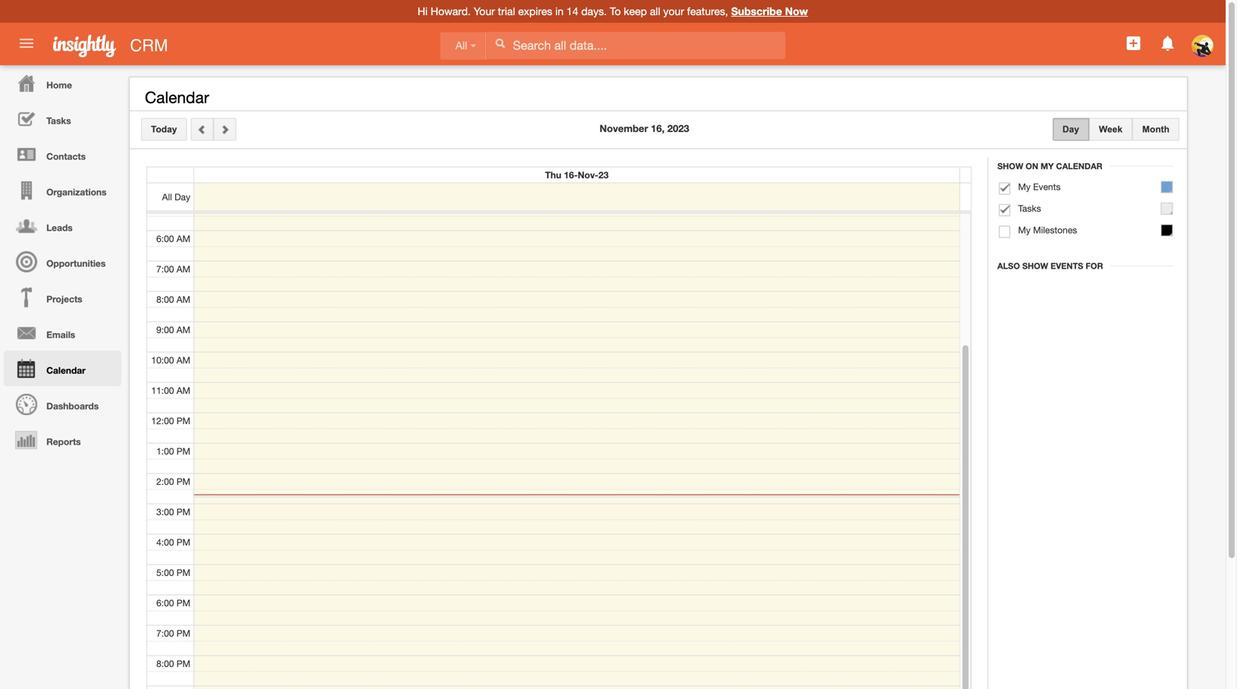 Task type: vqa. For each thing, say whether or not it's contained in the screenshot.
10:00 AM
yes



Task type: describe. For each thing, give the bounding box(es) containing it.
10:00
[[151, 355, 174, 365]]

hi howard. your trial expires in 14 days. to keep all your features, subscribe now
[[418, 5, 808, 17]]

pm for 7:00 pm
[[177, 628, 190, 639]]

thu
[[545, 170, 562, 180]]

notifications image
[[1159, 34, 1177, 52]]

2:00
[[156, 476, 174, 487]]

white image
[[495, 38, 506, 49]]

previous image
[[197, 124, 208, 135]]

my milestones
[[1019, 225, 1078, 235]]

organizations
[[46, 187, 107, 197]]

8:00 pm
[[156, 658, 190, 669]]

pm for 8:00 pm
[[177, 658, 190, 669]]

home link
[[4, 65, 121, 101]]

also
[[998, 261, 1020, 271]]

expires
[[518, 5, 553, 17]]

8:00 for 8:00 am
[[156, 294, 174, 305]]

month
[[1143, 124, 1170, 134]]

8:00 for 8:00 pm
[[156, 658, 174, 669]]

show on my calendar
[[998, 161, 1103, 171]]

keep
[[624, 5, 647, 17]]

3:00 pm
[[156, 507, 190, 517]]

month button
[[1133, 118, 1180, 141]]

1 vertical spatial show
[[1023, 261, 1049, 271]]

today
[[151, 124, 177, 134]]

your
[[664, 5, 684, 17]]

my for my events
[[1019, 181, 1031, 192]]

7:00 for 7:00 am
[[156, 264, 174, 274]]

for
[[1086, 261, 1104, 271]]

reports
[[46, 436, 81, 447]]

reports link
[[4, 422, 121, 458]]

0 vertical spatial show
[[998, 161, 1024, 171]]

3:00
[[156, 507, 174, 517]]

2:00 pm
[[156, 476, 190, 487]]

am for 10:00 am
[[177, 355, 190, 365]]

also show events for
[[998, 261, 1104, 271]]

all
[[650, 5, 661, 17]]

week button
[[1090, 118, 1133, 141]]

milestones
[[1034, 225, 1078, 235]]

6:00 am
[[156, 233, 190, 244]]

pm for 3:00 pm
[[177, 507, 190, 517]]

subscribe
[[732, 5, 782, 17]]

11:00 am
[[151, 385, 190, 396]]

pm for 6:00 pm
[[177, 598, 190, 608]]

features,
[[687, 5, 729, 17]]

calendar link
[[4, 351, 121, 386]]

to
[[610, 5, 621, 17]]

am for 8:00 am
[[177, 294, 190, 305]]

4:00 pm
[[156, 537, 190, 548]]

opportunities link
[[4, 244, 121, 279]]

all for all day
[[162, 192, 172, 202]]

all day
[[162, 192, 190, 202]]

Tasks checkbox
[[999, 204, 1011, 216]]

howard.
[[431, 5, 471, 17]]

trial
[[498, 5, 515, 17]]

1 vertical spatial tasks
[[1019, 203, 1042, 214]]

days.
[[582, 5, 607, 17]]

am for 9:00 am
[[177, 324, 190, 335]]

0 vertical spatial my
[[1041, 161, 1054, 171]]

14
[[567, 5, 579, 17]]

My Milestones checkbox
[[999, 226, 1011, 238]]

0 vertical spatial calendar
[[145, 88, 209, 107]]

opportunities
[[46, 258, 106, 269]]

today button
[[141, 118, 187, 141]]

0 vertical spatial events
[[1034, 181, 1061, 192]]

projects
[[46, 294, 82, 304]]

on
[[1026, 161, 1039, 171]]



Task type: locate. For each thing, give the bounding box(es) containing it.
5 pm from the top
[[177, 537, 190, 548]]

november 16, 2023
[[600, 123, 690, 134]]

show
[[998, 161, 1024, 171], [1023, 261, 1049, 271]]

1 vertical spatial 8:00
[[156, 658, 174, 669]]

emails link
[[4, 315, 121, 351]]

0 horizontal spatial tasks
[[46, 115, 71, 126]]

1 horizontal spatial calendar
[[145, 88, 209, 107]]

6:00 down 5:00
[[156, 598, 174, 608]]

pm right 5:00
[[177, 567, 190, 578]]

16,
[[651, 123, 665, 134]]

8:00 down 7:00 pm
[[156, 658, 174, 669]]

show left on
[[998, 161, 1024, 171]]

6:00 pm
[[156, 598, 190, 608]]

am right the 9:00 at left top
[[177, 324, 190, 335]]

3 am from the top
[[177, 294, 190, 305]]

9 pm from the top
[[177, 658, 190, 669]]

1 6:00 from the top
[[156, 233, 174, 244]]

am right "11:00" in the left bottom of the page
[[177, 385, 190, 396]]

calendar inside calendar link
[[46, 365, 86, 376]]

16-
[[564, 170, 578, 180]]

events
[[1034, 181, 1061, 192], [1051, 261, 1084, 271]]

pm for 2:00 pm
[[177, 476, 190, 487]]

2 vertical spatial calendar
[[46, 365, 86, 376]]

am up 9:00 am
[[177, 294, 190, 305]]

pm right 2:00
[[177, 476, 190, 487]]

all up 6:00 am
[[162, 192, 172, 202]]

4:00
[[156, 537, 174, 548]]

7:00 for 7:00 pm
[[156, 628, 174, 639]]

contacts link
[[4, 137, 121, 172]]

day left week
[[1063, 124, 1080, 134]]

week
[[1099, 124, 1123, 134]]

day up 6:00 am
[[175, 192, 190, 202]]

2023
[[668, 123, 690, 134]]

all
[[456, 40, 467, 52], [162, 192, 172, 202]]

1 vertical spatial calendar
[[1057, 161, 1103, 171]]

2 vertical spatial my
[[1019, 225, 1031, 235]]

7 pm from the top
[[177, 598, 190, 608]]

6 am from the top
[[177, 385, 190, 396]]

23
[[599, 170, 609, 180]]

pm for 1:00 pm
[[177, 446, 190, 456]]

pm for 4:00 pm
[[177, 537, 190, 548]]

1:00 pm
[[156, 446, 190, 456]]

8 pm from the top
[[177, 628, 190, 639]]

events down show on my calendar
[[1034, 181, 1061, 192]]

projects link
[[4, 279, 121, 315]]

pm right 12:00
[[177, 415, 190, 426]]

calendar down day button
[[1057, 161, 1103, 171]]

1 vertical spatial all
[[162, 192, 172, 202]]

0 horizontal spatial day
[[175, 192, 190, 202]]

now
[[785, 5, 808, 17]]

12:00 pm
[[151, 415, 190, 426]]

2 pm from the top
[[177, 446, 190, 456]]

pm right 3:00
[[177, 507, 190, 517]]

4 am from the top
[[177, 324, 190, 335]]

8:00 am
[[156, 294, 190, 305]]

all down howard.
[[456, 40, 467, 52]]

5:00
[[156, 567, 174, 578]]

2 horizontal spatial calendar
[[1057, 161, 1103, 171]]

am right 10:00
[[177, 355, 190, 365]]

1 horizontal spatial tasks
[[1019, 203, 1042, 214]]

all link
[[441, 32, 486, 59]]

1 vertical spatial events
[[1051, 261, 1084, 271]]

1 am from the top
[[177, 233, 190, 244]]

am for 7:00 am
[[177, 264, 190, 274]]

pm for 5:00 pm
[[177, 567, 190, 578]]

1 8:00 from the top
[[156, 294, 174, 305]]

day button
[[1053, 118, 1090, 141]]

next image
[[220, 124, 230, 135]]

crm
[[130, 36, 168, 55]]

6:00
[[156, 233, 174, 244], [156, 598, 174, 608]]

7:00
[[156, 264, 174, 274], [156, 628, 174, 639]]

My Events checkbox
[[999, 183, 1011, 195]]

4 pm from the top
[[177, 507, 190, 517]]

2 8:00 from the top
[[156, 658, 174, 669]]

am
[[177, 233, 190, 244], [177, 264, 190, 274], [177, 294, 190, 305], [177, 324, 190, 335], [177, 355, 190, 365], [177, 385, 190, 396]]

7:00 pm
[[156, 628, 190, 639]]

my events
[[1019, 181, 1061, 192]]

2 7:00 from the top
[[156, 628, 174, 639]]

6:00 for 6:00 pm
[[156, 598, 174, 608]]

my right 'my events' option
[[1019, 181, 1031, 192]]

pm
[[177, 415, 190, 426], [177, 446, 190, 456], [177, 476, 190, 487], [177, 507, 190, 517], [177, 537, 190, 548], [177, 567, 190, 578], [177, 598, 190, 608], [177, 628, 190, 639], [177, 658, 190, 669]]

day inside button
[[1063, 124, 1080, 134]]

tasks up "contacts" link
[[46, 115, 71, 126]]

pm for 12:00 pm
[[177, 415, 190, 426]]

nov-
[[578, 170, 599, 180]]

1 horizontal spatial all
[[456, 40, 467, 52]]

1 vertical spatial my
[[1019, 181, 1031, 192]]

show right also
[[1023, 261, 1049, 271]]

day
[[1063, 124, 1080, 134], [175, 192, 190, 202]]

dashboards link
[[4, 386, 121, 422]]

my for my milestones
[[1019, 225, 1031, 235]]

7:00 down 6:00 pm in the bottom left of the page
[[156, 628, 174, 639]]

events left for
[[1051, 261, 1084, 271]]

dashboards
[[46, 401, 99, 411]]

calendar
[[145, 88, 209, 107], [1057, 161, 1103, 171], [46, 365, 86, 376]]

0 horizontal spatial all
[[162, 192, 172, 202]]

in
[[556, 5, 564, 17]]

your
[[474, 5, 495, 17]]

leads link
[[4, 208, 121, 244]]

8:00 up the 9:00 at left top
[[156, 294, 174, 305]]

0 horizontal spatial calendar
[[46, 365, 86, 376]]

calendar up today
[[145, 88, 209, 107]]

my right on
[[1041, 161, 1054, 171]]

tasks inside navigation
[[46, 115, 71, 126]]

all for all
[[456, 40, 467, 52]]

pm right 4:00
[[177, 537, 190, 548]]

9:00
[[156, 324, 174, 335]]

am down 6:00 am
[[177, 264, 190, 274]]

11:00
[[151, 385, 174, 396]]

0 vertical spatial all
[[456, 40, 467, 52]]

3 pm from the top
[[177, 476, 190, 487]]

am for 6:00 am
[[177, 233, 190, 244]]

subscribe now link
[[732, 5, 808, 17]]

10:00 am
[[151, 355, 190, 365]]

0 vertical spatial 6:00
[[156, 233, 174, 244]]

8:00
[[156, 294, 174, 305], [156, 658, 174, 669]]

pm down 7:00 pm
[[177, 658, 190, 669]]

navigation
[[0, 65, 121, 458]]

6:00 for 6:00 am
[[156, 233, 174, 244]]

tasks
[[46, 115, 71, 126], [1019, 203, 1042, 214]]

1 pm from the top
[[177, 415, 190, 426]]

thu 16-nov-23
[[545, 170, 609, 180]]

7:00 am
[[156, 264, 190, 274]]

2 am from the top
[[177, 264, 190, 274]]

12:00
[[151, 415, 174, 426]]

tasks down my events
[[1019, 203, 1042, 214]]

2 6:00 from the top
[[156, 598, 174, 608]]

0 vertical spatial 8:00
[[156, 294, 174, 305]]

1 vertical spatial day
[[175, 192, 190, 202]]

home
[[46, 80, 72, 90]]

7:00 up 8:00 am
[[156, 264, 174, 274]]

am up 7:00 am
[[177, 233, 190, 244]]

tasks link
[[4, 101, 121, 137]]

5 am from the top
[[177, 355, 190, 365]]

calendar up dashboards link
[[46, 365, 86, 376]]

am for 11:00 am
[[177, 385, 190, 396]]

Search all data.... text field
[[487, 32, 786, 59]]

pm down 5:00 pm
[[177, 598, 190, 608]]

0 vertical spatial tasks
[[46, 115, 71, 126]]

contacts
[[46, 151, 86, 162]]

1 vertical spatial 7:00
[[156, 628, 174, 639]]

leads
[[46, 222, 73, 233]]

1 vertical spatial 6:00
[[156, 598, 174, 608]]

organizations link
[[4, 172, 121, 208]]

0 vertical spatial 7:00
[[156, 264, 174, 274]]

my
[[1041, 161, 1054, 171], [1019, 181, 1031, 192], [1019, 225, 1031, 235]]

5:00 pm
[[156, 567, 190, 578]]

0 vertical spatial day
[[1063, 124, 1080, 134]]

6 pm from the top
[[177, 567, 190, 578]]

emails
[[46, 329, 75, 340]]

pm up 8:00 pm
[[177, 628, 190, 639]]

november
[[600, 123, 648, 134]]

1 7:00 from the top
[[156, 264, 174, 274]]

1 horizontal spatial day
[[1063, 124, 1080, 134]]

pm right the 1:00
[[177, 446, 190, 456]]

1:00
[[156, 446, 174, 456]]

6:00 up 7:00 am
[[156, 233, 174, 244]]

my right my milestones checkbox
[[1019, 225, 1031, 235]]

navigation containing home
[[0, 65, 121, 458]]

9:00 am
[[156, 324, 190, 335]]

hi
[[418, 5, 428, 17]]



